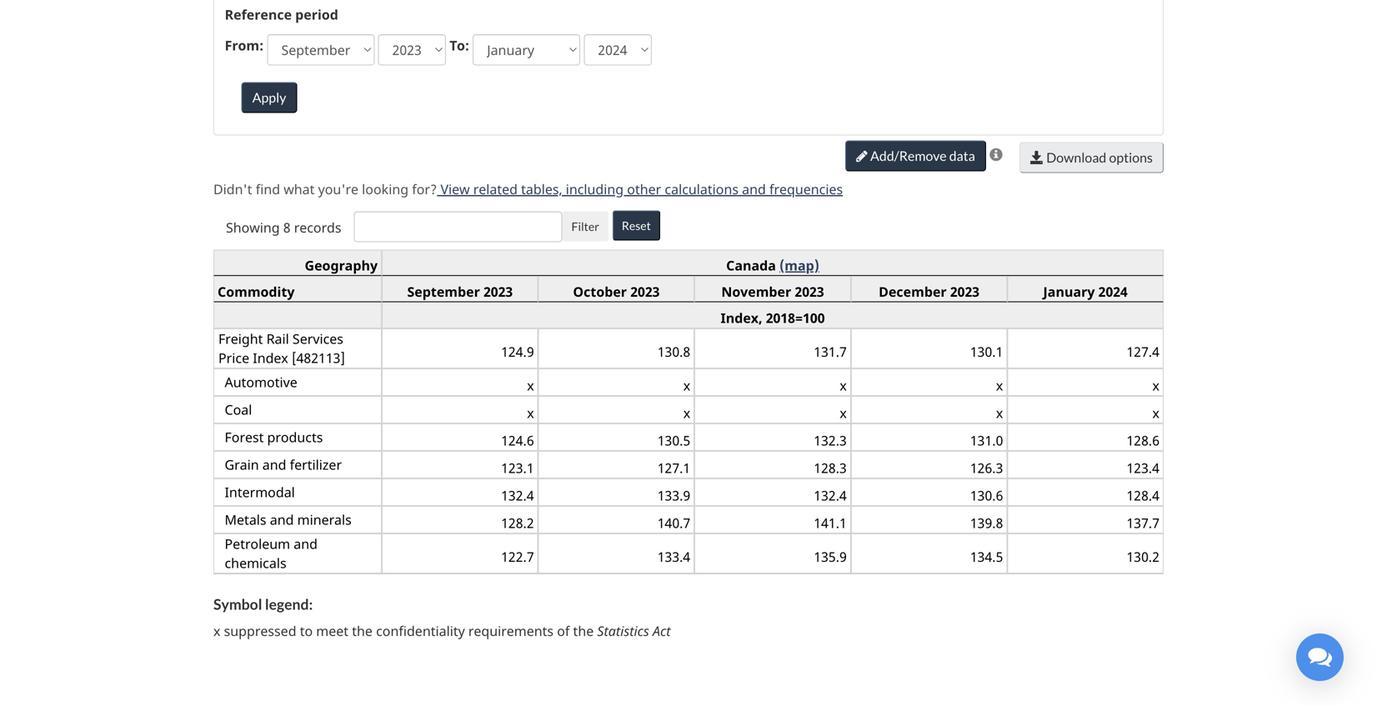 Task type: vqa. For each thing, say whether or not it's contained in the screenshot.


Task type: describe. For each thing, give the bounding box(es) containing it.
december
[[879, 283, 947, 301]]

showing 8 records
[[226, 219, 342, 237]]

didn't find what you're looking for? view related tables, including other calculations and frequencies
[[213, 180, 843, 198]]

october
[[573, 283, 627, 301]]

geography
[[305, 256, 378, 274]]

2024
[[1099, 283, 1128, 301]]

122.7
[[501, 548, 534, 566]]

(map)
[[780, 256, 820, 274]]

8
[[283, 219, 291, 237]]

confidentiality
[[376, 622, 465, 640]]

meet
[[316, 622, 349, 640]]

forest products
[[225, 428, 323, 446]]

december 2023
[[879, 283, 980, 301]]

intermodal
[[225, 483, 295, 501]]

133.4
[[658, 548, 691, 566]]

suppressed
[[224, 622, 296, 640]]

other
[[627, 180, 662, 198]]

140.7
[[658, 514, 691, 532]]

legend:
[[265, 595, 313, 613]]

for?
[[412, 180, 437, 198]]

and left frequencies
[[742, 180, 766, 198]]

automotive
[[225, 373, 298, 391]]

coal
[[225, 401, 252, 419]]

add/remove
[[871, 148, 947, 164]]

didn't
[[213, 180, 252, 198]]

filter
[[572, 219, 599, 234]]

freight
[[218, 330, 263, 348]]

canada
[[726, 256, 776, 274]]

130.5
[[658, 431, 691, 449]]

commodity
[[218, 283, 295, 301]]

127.4
[[1127, 343, 1160, 361]]

fertilizer
[[290, 456, 342, 474]]

requirements
[[469, 622, 554, 640]]

x down 127.4 at the right
[[1153, 376, 1160, 394]]

canada (map)
[[726, 256, 820, 274]]

rail
[[267, 330, 289, 348]]

price
[[218, 349, 249, 367]]

reference period
[[225, 6, 339, 23]]

134.5
[[971, 548, 1004, 566]]

download
[[1047, 149, 1107, 166]]

january 2024
[[1044, 283, 1128, 301]]

grain
[[225, 456, 259, 474]]

forest
[[225, 428, 264, 446]]

and for 122.7
[[294, 535, 318, 553]]

reset button
[[613, 211, 660, 241]]

symbol
[[213, 595, 262, 613]]

index, 2018=100
[[721, 309, 825, 327]]

act
[[653, 622, 671, 640]]

130.6
[[971, 486, 1004, 504]]

chemicals
[[225, 554, 287, 572]]

symbol legend:
[[213, 595, 313, 613]]

download options
[[1044, 149, 1153, 166]]

add/remove data
[[868, 148, 976, 164]]

download options button
[[1020, 142, 1164, 173]]

123.1
[[501, 459, 534, 477]]

128.2
[[501, 514, 534, 532]]

save image
[[1031, 151, 1044, 164]]

view related tables, including other calculations and frequencies button
[[437, 180, 843, 198]]

what
[[284, 180, 315, 198]]

calculations
[[665, 180, 739, 198]]

x up 132.3
[[840, 404, 847, 422]]

statistics
[[597, 622, 650, 640]]

x up 130.5
[[684, 404, 691, 422]]

find
[[256, 180, 280, 198]]

1 the from the left
[[352, 622, 373, 640]]

x down symbol
[[213, 622, 221, 640]]

123.4
[[1127, 459, 1160, 477]]

index,
[[721, 309, 763, 327]]

x down the 131.7
[[840, 376, 847, 394]]

september
[[407, 283, 480, 301]]

freight rail services price index  [482113]
[[218, 330, 345, 367]]

x suppressed to meet the confidentiality requirements of the statistics act
[[213, 622, 671, 640]]

metals and minerals
[[225, 511, 352, 529]]

from:
[[225, 36, 264, 54]]

index
[[253, 349, 288, 367]]

looking
[[362, 180, 409, 198]]

minerals
[[297, 511, 352, 529]]

132.3
[[814, 431, 847, 449]]

131.7
[[814, 343, 847, 361]]

[482113]
[[292, 349, 345, 367]]

130.1
[[971, 343, 1004, 361]]

filter button
[[563, 212, 609, 242]]



Task type: locate. For each thing, give the bounding box(es) containing it.
apply button
[[242, 82, 297, 113]]

x up 124.6
[[527, 404, 534, 422]]

view
[[441, 180, 470, 198]]

related
[[473, 180, 518, 198]]

133.9
[[658, 486, 691, 504]]

open live chat image
[[1297, 634, 1344, 681]]

period
[[295, 6, 339, 23]]

november 2023
[[722, 283, 824, 301]]

and down metals and minerals
[[294, 535, 318, 553]]

metals
[[225, 511, 267, 529]]

128.3
[[814, 459, 847, 477]]

x down 130.1
[[997, 376, 1004, 394]]

x down 124.9
[[527, 376, 534, 394]]

3 2023 from the left
[[795, 283, 824, 301]]

and for 123.1
[[262, 456, 286, 474]]

the right meet
[[352, 622, 373, 640]]

services
[[293, 330, 344, 348]]

2 132.4 from the left
[[814, 486, 847, 504]]

and up petroleum
[[270, 511, 294, 529]]

2018=100
[[766, 309, 825, 327]]

x up 131.0
[[997, 404, 1004, 422]]

and
[[742, 180, 766, 198], [262, 456, 286, 474], [270, 511, 294, 529], [294, 535, 318, 553]]

the
[[352, 622, 373, 640], [573, 622, 594, 640]]

1 132.4 from the left
[[501, 486, 534, 504]]

september 2023
[[407, 283, 513, 301]]

petroleum
[[225, 535, 290, 553]]

grain and fertilizer
[[225, 456, 342, 474]]

130.2
[[1127, 548, 1160, 566]]

None text field
[[354, 212, 563, 242]]

4 2023 from the left
[[951, 283, 980, 301]]

reference
[[225, 6, 292, 23]]

tables,
[[521, 180, 563, 198]]

the right of
[[573, 622, 594, 640]]

2023 for december 2023
[[951, 283, 980, 301]]

petroleum and chemicals
[[225, 535, 318, 572]]

showing
[[226, 219, 280, 237]]

1 horizontal spatial the
[[573, 622, 594, 640]]

(map) link
[[780, 256, 820, 274]]

products
[[267, 428, 323, 446]]

2023 for october 2023
[[631, 283, 660, 301]]

and down forest products
[[262, 456, 286, 474]]

options
[[1110, 149, 1153, 166]]

of
[[557, 622, 570, 640]]

apply
[[252, 89, 286, 106]]

137.7
[[1127, 514, 1160, 532]]

add/remove data help image
[[990, 148, 1003, 161]]

2023 down (map)
[[795, 283, 824, 301]]

0 horizontal spatial 132.4
[[501, 486, 534, 504]]

130.8
[[658, 343, 691, 361]]

2 the from the left
[[573, 622, 594, 640]]

add/remove data button
[[846, 141, 986, 172]]

2023 for september 2023
[[484, 283, 513, 301]]

139.8
[[971, 514, 1004, 532]]

2023 right december
[[951, 283, 980, 301]]

127.1
[[658, 459, 691, 477]]

2023 right september
[[484, 283, 513, 301]]

0 horizontal spatial the
[[352, 622, 373, 640]]

135.9
[[814, 548, 847, 566]]

october 2023
[[573, 283, 660, 301]]

126.3
[[971, 459, 1004, 477]]

data
[[950, 148, 976, 164]]

and inside petroleum and chemicals
[[294, 535, 318, 553]]

2023
[[484, 283, 513, 301], [631, 283, 660, 301], [795, 283, 824, 301], [951, 283, 980, 301]]

x down the 130.8
[[684, 376, 691, 394]]

pencil image
[[857, 150, 868, 163]]

2 2023 from the left
[[631, 283, 660, 301]]

131.0
[[971, 431, 1004, 449]]

and for 128.2
[[270, 511, 294, 529]]

records
[[294, 219, 342, 237]]

to:
[[450, 36, 470, 54]]

141.1
[[814, 514, 847, 532]]

including
[[566, 180, 624, 198]]

124.9
[[501, 343, 534, 361]]

x link
[[213, 622, 221, 640]]

132.4 down 128.3
[[814, 486, 847, 504]]

reference period element
[[225, 28, 1161, 66]]

2023 right october
[[631, 283, 660, 301]]

128.4
[[1127, 486, 1160, 504]]

1 2023 from the left
[[484, 283, 513, 301]]

x up the 128.6
[[1153, 404, 1160, 422]]

you're
[[318, 180, 359, 198]]

2023 for november 2023
[[795, 283, 824, 301]]

132.4 down 123.1
[[501, 486, 534, 504]]

124.6
[[501, 431, 534, 449]]

frequencies
[[770, 180, 843, 198]]

to
[[300, 622, 313, 640]]

x
[[527, 376, 534, 394], [684, 376, 691, 394], [840, 376, 847, 394], [997, 376, 1004, 394], [1153, 376, 1160, 394], [527, 404, 534, 422], [684, 404, 691, 422], [840, 404, 847, 422], [997, 404, 1004, 422], [1153, 404, 1160, 422], [213, 622, 221, 640]]

1 horizontal spatial 132.4
[[814, 486, 847, 504]]



